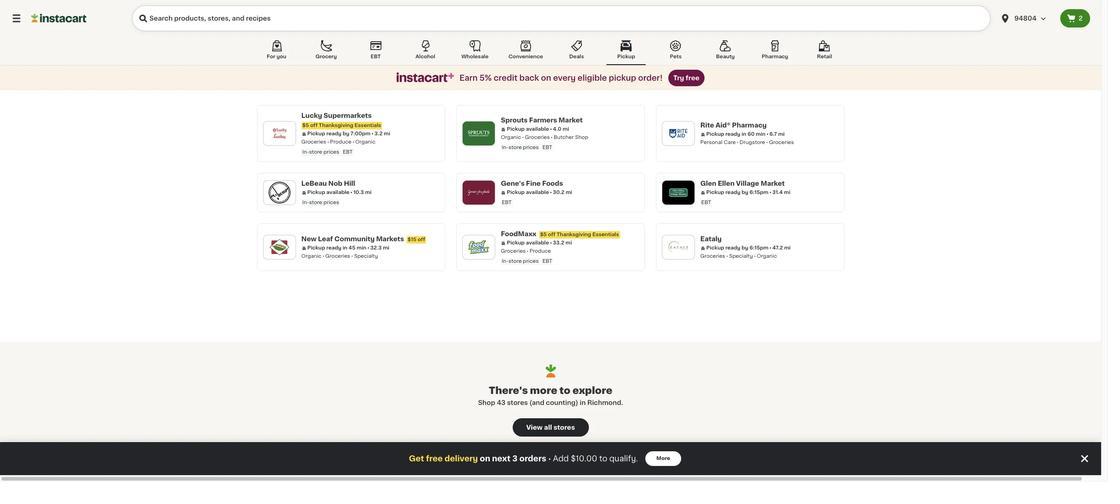 Task type: describe. For each thing, give the bounding box(es) containing it.
pickup available for nob
[[307, 190, 350, 195]]

94804
[[1015, 15, 1037, 22]]

earn
[[460, 74, 478, 82]]

there's more to explore shop 43 stores (and counting) in richmond.
[[478, 386, 623, 406]]

ready up groceries produce organic
[[327, 131, 342, 136]]

mi right 33.2
[[566, 241, 572, 246]]

foodmaxx logo image
[[467, 236, 491, 259]]

pickup ready by 7:00pm
[[307, 131, 371, 136]]

counting)
[[546, 400, 578, 406]]

ebt inside button
[[371, 54, 381, 59]]

explore
[[573, 386, 613, 396]]

village
[[736, 180, 760, 187]]

$15
[[408, 237, 417, 242]]

groceries produce organic
[[301, 140, 376, 145]]

pickup ready by 6:15pm for eataly
[[707, 246, 769, 251]]

in- for 3.2 mi
[[302, 150, 309, 155]]

organic down 47.2
[[757, 254, 777, 259]]

qualify.
[[610, 456, 638, 463]]

$10.00
[[571, 456, 597, 463]]

sprouts
[[501, 117, 528, 124]]

wholesale button
[[455, 39, 495, 65]]

6.7 mi
[[770, 132, 785, 137]]

beauty button
[[706, 39, 745, 65]]

$5 inside lucky supermarkets $5 off thanksgiving essentials
[[302, 123, 309, 128]]

available for fine
[[526, 190, 549, 195]]

groceries produce
[[501, 249, 551, 254]]

30.2
[[553, 190, 565, 195]]

try free
[[673, 75, 700, 81]]

in- for 4.0 mi
[[502, 145, 509, 150]]

min for pickup ready in 60 min
[[756, 132, 766, 137]]

min for pickup ready in 45 min
[[357, 246, 367, 251]]

3.2
[[375, 131, 383, 136]]

pickup available for fine
[[507, 190, 549, 195]]

0 horizontal spatial market
[[559, 117, 583, 124]]

pickup for 47.2 mi
[[707, 246, 725, 251]]

more
[[657, 456, 671, 462]]

ready for eataly
[[726, 246, 741, 251]]

47.2
[[773, 246, 783, 251]]

all
[[544, 425, 552, 431]]

groceries down eataly
[[701, 254, 726, 259]]

groceries specialty organic
[[701, 254, 777, 259]]

drugstore
[[740, 140, 765, 145]]

pickup for 32.3 mi
[[307, 246, 325, 251]]

2 specialty from the left
[[729, 254, 753, 259]]

6:15pm for eataly
[[750, 246, 769, 251]]

view all stores link
[[513, 419, 589, 437]]

in-store prices ebt down organic groceries butcher shop
[[502, 145, 552, 150]]

lebeau nob hill
[[301, 180, 355, 187]]

30.2 mi
[[553, 190, 572, 195]]

mi down markets
[[383, 246, 390, 251]]

order!
[[638, 74, 663, 82]]

eataly logo image
[[667, 236, 691, 259]]

in- down lebeau
[[302, 200, 309, 205]]

pickup for 31.4 mi
[[707, 190, 725, 195]]

grocery button
[[307, 39, 346, 65]]

care
[[724, 140, 736, 145]]

pickup for 6.7 mi
[[707, 132, 725, 137]]

available for farmers
[[526, 127, 549, 132]]

2
[[1079, 15, 1083, 22]]

orders
[[520, 456, 547, 463]]

in-store prices ebt for foodmaxx
[[502, 259, 552, 264]]

retail button
[[805, 39, 845, 65]]

pets button
[[656, 39, 696, 65]]

wholesale
[[462, 54, 489, 59]]

prices for 4.0 mi
[[523, 145, 539, 150]]

0 vertical spatial by
[[343, 131, 349, 136]]

6:15pm for glen ellen village market
[[750, 190, 769, 195]]

treatment tracker modal dialog
[[0, 443, 1102, 476]]

back
[[520, 74, 539, 82]]

pickup
[[609, 74, 637, 82]]

1 94804 button from the left
[[995, 6, 1061, 31]]

to inside get free delivery on next 3 orders • add $10.00 to qualify.
[[599, 456, 608, 463]]

sprouts farmers market logo image
[[467, 122, 491, 146]]

1 horizontal spatial shop
[[575, 135, 588, 140]]

off inside foodmaxx $5 off thanksgiving essentials
[[548, 232, 556, 237]]

on inside get free delivery on next 3 orders • add $10.00 to qualify.
[[480, 456, 490, 463]]

foodmaxx $5 off thanksgiving essentials
[[501, 231, 619, 237]]

organic down 7:00pm
[[355, 140, 376, 145]]

in for 60
[[742, 132, 747, 137]]

essentials inside lucky supermarkets $5 off thanksgiving essentials
[[355, 123, 381, 128]]

1 horizontal spatial on
[[541, 74, 551, 82]]

47.2 mi
[[773, 246, 791, 251]]

get
[[409, 456, 424, 463]]

beauty
[[716, 54, 735, 59]]

Search field
[[132, 6, 991, 31]]

2 94804 button from the left
[[1000, 6, 1055, 31]]

convenience
[[509, 54, 543, 59]]

mi for glen ellen village market
[[784, 190, 791, 195]]

earn 5% credit back on every eligible pickup order!
[[460, 74, 663, 82]]

rite aid® pharmacy
[[701, 122, 767, 129]]

31.4
[[773, 190, 783, 195]]

foodmaxx
[[501, 231, 537, 237]]

credit
[[494, 74, 518, 82]]

lebeau nob hill logo image
[[267, 181, 291, 205]]

try
[[673, 75, 684, 81]]

leaf
[[318, 236, 333, 242]]

for you button
[[257, 39, 296, 65]]

rite
[[701, 122, 714, 129]]

ready for glen ellen village market
[[726, 190, 741, 195]]

off inside new leaf community markets $15 off
[[418, 237, 425, 242]]

try free button
[[668, 70, 705, 86]]

pickup ready in 60 min
[[707, 132, 766, 137]]

rite aid® pharmacy logo image
[[667, 122, 691, 146]]

add
[[553, 456, 569, 463]]

eligible
[[578, 74, 607, 82]]

32.3
[[370, 246, 382, 251]]

pickup for 4.0 mi
[[507, 127, 525, 132]]

2 button
[[1061, 9, 1091, 28]]

shop categories tab list
[[257, 39, 845, 65]]

5%
[[480, 74, 492, 82]]

pickup ready by 6:15pm for glen ellen village market
[[707, 190, 769, 195]]

1 specialty from the left
[[354, 254, 378, 259]]

store for 3.2 mi
[[309, 150, 322, 155]]

thanksgiving inside lucky supermarkets $5 off thanksgiving essentials
[[319, 123, 354, 128]]

pharmacy inside button
[[762, 54, 789, 59]]

1 vertical spatial market
[[761, 180, 785, 187]]

pickup for 3.2 mi
[[307, 131, 325, 136]]

prices down lebeau nob hill
[[324, 200, 339, 205]]

delivery
[[445, 456, 478, 463]]

sprouts farmers market
[[501, 117, 583, 124]]

7:00pm
[[351, 131, 371, 136]]

(and
[[530, 400, 545, 406]]

foods
[[542, 180, 563, 187]]

farmers
[[529, 117, 557, 124]]

4.0
[[553, 127, 562, 132]]

eataly
[[701, 236, 722, 242]]

pickup for 30.2 mi
[[507, 190, 525, 195]]

pickup button
[[607, 39, 646, 65]]

stores inside view all stores button
[[554, 425, 575, 431]]

new leaf community markets logo image
[[267, 236, 291, 259]]

you
[[277, 54, 286, 59]]

off inside lucky supermarkets $5 off thanksgiving essentials
[[310, 123, 318, 128]]

10.3
[[354, 190, 364, 195]]

essentials inside foodmaxx $5 off thanksgiving essentials
[[593, 232, 619, 237]]

in- for 33.2 mi
[[502, 259, 509, 264]]

view all stores button
[[513, 419, 589, 437]]



Task type: vqa. For each thing, say whether or not it's contained in the screenshot.


Task type: locate. For each thing, give the bounding box(es) containing it.
0 horizontal spatial essentials
[[355, 123, 381, 128]]

market up 31.4
[[761, 180, 785, 187]]

pickup ready by 6:15pm
[[707, 190, 769, 195], [707, 246, 769, 251]]

in-store prices ebt
[[502, 145, 552, 150], [302, 150, 353, 155], [502, 259, 552, 264]]

6:15pm down village
[[750, 190, 769, 195]]

pickup available for farmers
[[507, 127, 549, 132]]

by up groceries specialty organic
[[742, 246, 749, 251]]

31.4 mi
[[773, 190, 791, 195]]

1 vertical spatial pharmacy
[[732, 122, 767, 129]]

mi for eataly
[[785, 246, 791, 251]]

in- down groceries produce at the bottom of page
[[502, 259, 509, 264]]

2 vertical spatial in
[[580, 400, 586, 406]]

groceries down pickup ready in 45 min
[[326, 254, 350, 259]]

in left 45
[[343, 246, 347, 251]]

mi for rite aid® pharmacy
[[779, 132, 785, 137]]

3.2 mi
[[375, 131, 390, 136]]

0 horizontal spatial $5
[[302, 123, 309, 128]]

hill
[[344, 180, 355, 187]]

in
[[742, 132, 747, 137], [343, 246, 347, 251], [580, 400, 586, 406]]

1 vertical spatial by
[[742, 190, 749, 195]]

organic down sprouts
[[501, 135, 521, 140]]

new leaf community markets $15 off
[[301, 236, 425, 242]]

1 horizontal spatial free
[[686, 75, 700, 81]]

10.3 mi
[[354, 190, 372, 195]]

mi right 47.2
[[785, 246, 791, 251]]

ready up groceries specialty organic
[[726, 246, 741, 251]]

pickup down lebeau
[[307, 190, 325, 195]]

4.0 mi
[[553, 127, 569, 132]]

nob
[[328, 180, 343, 187]]

prices down organic groceries butcher shop
[[523, 145, 539, 150]]

mi right 3.2
[[384, 131, 390, 136]]

thanksgiving up 33.2 mi
[[557, 232, 591, 237]]

lebeau
[[301, 180, 327, 187]]

prices for 3.2 mi
[[324, 150, 339, 155]]

richmond.
[[588, 400, 623, 406]]

thanksgiving inside foodmaxx $5 off thanksgiving essentials
[[557, 232, 591, 237]]

by for eataly
[[742, 246, 749, 251]]

0 horizontal spatial off
[[310, 123, 318, 128]]

free
[[686, 75, 700, 81], [426, 456, 443, 463]]

produce for groceries produce organic
[[330, 140, 352, 145]]

personal care drugstore groceries
[[701, 140, 794, 145]]

convenience button
[[505, 39, 547, 65]]

mi right "6.7"
[[779, 132, 785, 137]]

pickup up pickup
[[618, 54, 635, 59]]

to inside there's more to explore shop 43 stores (and counting) in richmond.
[[560, 386, 571, 396]]

shop inside there's more to explore shop 43 stores (and counting) in richmond.
[[478, 400, 495, 406]]

min down new leaf community markets $15 off
[[357, 246, 367, 251]]

in inside there's more to explore shop 43 stores (and counting) in richmond.
[[580, 400, 586, 406]]

grocery
[[316, 54, 337, 59]]

0 vertical spatial on
[[541, 74, 551, 82]]

1 vertical spatial stores
[[554, 425, 575, 431]]

pickup down lucky
[[307, 131, 325, 136]]

for you
[[267, 54, 286, 59]]

0 vertical spatial in
[[742, 132, 747, 137]]

pickup up personal
[[707, 132, 725, 137]]

ellen
[[718, 180, 735, 187]]

2 pickup ready by 6:15pm from the top
[[707, 246, 769, 251]]

3
[[513, 456, 518, 463]]

pharmacy button
[[756, 39, 795, 65]]

0 vertical spatial produce
[[330, 140, 352, 145]]

produce down foodmaxx $5 off thanksgiving essentials
[[530, 249, 551, 254]]

gene's fine foods logo image
[[467, 181, 491, 205]]

1 vertical spatial thanksgiving
[[557, 232, 591, 237]]

32.3 mi
[[370, 246, 390, 251]]

0 vertical spatial pickup ready by 6:15pm
[[707, 190, 769, 195]]

1 horizontal spatial market
[[761, 180, 785, 187]]

0 vertical spatial stores
[[507, 400, 528, 406]]

community
[[335, 236, 375, 242]]

lucky supermarkets logo image
[[267, 122, 291, 146]]

off up 33.2
[[548, 232, 556, 237]]

2 horizontal spatial in
[[742, 132, 747, 137]]

in-store prices ebt down groceries produce organic
[[302, 150, 353, 155]]

by down glen ellen village market
[[742, 190, 749, 195]]

thanksgiving
[[319, 123, 354, 128], [557, 232, 591, 237]]

prices for 33.2 mi
[[523, 259, 539, 264]]

organic groceries butcher shop
[[501, 135, 588, 140]]

by up groceries produce organic
[[343, 131, 349, 136]]

free inside get free delivery on next 3 orders • add $10.00 to qualify.
[[426, 456, 443, 463]]

organic down new
[[301, 254, 322, 259]]

ebt button
[[356, 39, 396, 65]]

available for nob
[[327, 190, 350, 195]]

store down sprouts
[[509, 145, 522, 150]]

available down the sprouts farmers market
[[526, 127, 549, 132]]

33.2 mi
[[553, 241, 572, 246]]

produce down pickup ready by 7:00pm
[[330, 140, 352, 145]]

1 horizontal spatial specialty
[[729, 254, 753, 259]]

market up 4.0 mi on the top of the page
[[559, 117, 583, 124]]

shop right butcher on the top of page
[[575, 135, 588, 140]]

1 vertical spatial 6:15pm
[[750, 246, 769, 251]]

store for 4.0 mi
[[509, 145, 522, 150]]

for
[[267, 54, 275, 59]]

mi right 30.2
[[566, 190, 572, 195]]

0 vertical spatial free
[[686, 75, 700, 81]]

1 horizontal spatial essentials
[[593, 232, 619, 237]]

$5 inside foodmaxx $5 off thanksgiving essentials
[[540, 232, 547, 237]]

groceries down the 6.7 mi
[[769, 140, 794, 145]]

produce for groceries produce
[[530, 249, 551, 254]]

0 horizontal spatial to
[[560, 386, 571, 396]]

in-store prices ebt for lucky supermarkets
[[302, 150, 353, 155]]

glen ellen village market
[[701, 180, 785, 187]]

0 vertical spatial essentials
[[355, 123, 381, 128]]

pickup inside button
[[618, 54, 635, 59]]

1 vertical spatial to
[[599, 456, 608, 463]]

pickup down eataly
[[707, 246, 725, 251]]

store down groceries produce organic
[[309, 150, 322, 155]]

0 vertical spatial shop
[[575, 135, 588, 140]]

1 vertical spatial shop
[[478, 400, 495, 406]]

min right 60
[[756, 132, 766, 137]]

pickup ready by 6:15pm down glen ellen village market
[[707, 190, 769, 195]]

1 vertical spatial $5
[[540, 232, 547, 237]]

2 6:15pm from the top
[[750, 246, 769, 251]]

deals
[[569, 54, 584, 59]]

to up counting)
[[560, 386, 571, 396]]

available up groceries produce at the bottom of page
[[526, 241, 549, 246]]

groceries down the sprouts farmers market
[[525, 135, 550, 140]]

pickup available down the gene's fine foods
[[507, 190, 549, 195]]

0 horizontal spatial thanksgiving
[[319, 123, 354, 128]]

more button
[[646, 452, 682, 467]]

0 horizontal spatial free
[[426, 456, 443, 463]]

1 pickup ready by 6:15pm from the top
[[707, 190, 769, 195]]

0 vertical spatial market
[[559, 117, 583, 124]]

stores inside there's more to explore shop 43 stores (and counting) in richmond.
[[507, 400, 528, 406]]

instacart image
[[31, 13, 86, 24]]

in-
[[502, 145, 509, 150], [302, 150, 309, 155], [302, 200, 309, 205], [502, 259, 509, 264]]

0 horizontal spatial min
[[357, 246, 367, 251]]

to right $10.00 in the right bottom of the page
[[599, 456, 608, 463]]

ready for rite aid® pharmacy
[[726, 132, 741, 137]]

groceries down pickup ready by 7:00pm
[[301, 140, 326, 145]]

94804 button
[[995, 6, 1061, 31], [1000, 6, 1055, 31]]

prices down groceries produce organic
[[324, 150, 339, 155]]

0 horizontal spatial produce
[[330, 140, 352, 145]]

free for get
[[426, 456, 443, 463]]

$5 down lucky
[[302, 123, 309, 128]]

in down "explore" at the bottom of the page
[[580, 400, 586, 406]]

1 vertical spatial free
[[426, 456, 443, 463]]

ready up organic groceries specialty
[[327, 246, 342, 251]]

shop left 43
[[478, 400, 495, 406]]

1 vertical spatial essentials
[[593, 232, 619, 237]]

pickup
[[618, 54, 635, 59], [507, 127, 525, 132], [307, 131, 325, 136], [707, 132, 725, 137], [307, 190, 325, 195], [507, 190, 525, 195], [707, 190, 725, 195], [507, 241, 525, 246], [307, 246, 325, 251], [707, 246, 725, 251]]

lucky
[[301, 113, 322, 119]]

supermarkets
[[324, 113, 372, 119]]

prices down groceries produce at the bottom of page
[[523, 259, 539, 264]]

free right get
[[426, 456, 443, 463]]

in-store prices ebt down groceries produce at the bottom of page
[[502, 259, 552, 264]]

stores
[[507, 400, 528, 406], [554, 425, 575, 431]]

in for 45
[[343, 246, 347, 251]]

specialty
[[354, 254, 378, 259], [729, 254, 753, 259]]

1 vertical spatial pickup ready by 6:15pm
[[707, 246, 769, 251]]

0 horizontal spatial shop
[[478, 400, 495, 406]]

pickup ready in 45 min
[[307, 246, 367, 251]]

prices
[[523, 145, 539, 150], [324, 150, 339, 155], [324, 200, 339, 205], [523, 259, 539, 264]]

stores right all
[[554, 425, 575, 431]]

0 horizontal spatial in
[[343, 246, 347, 251]]

store
[[509, 145, 522, 150], [309, 150, 322, 155], [309, 200, 322, 205], [509, 259, 522, 264]]

pickup down new
[[307, 246, 325, 251]]

store down groceries produce at the bottom of page
[[509, 259, 522, 264]]

1 horizontal spatial in
[[580, 400, 586, 406]]

mi for sprouts farmers market
[[563, 127, 569, 132]]

available down nob
[[327, 190, 350, 195]]

1 6:15pm from the top
[[750, 190, 769, 195]]

in left 60
[[742, 132, 747, 137]]

2 horizontal spatial off
[[548, 232, 556, 237]]

glen
[[701, 180, 717, 187]]

33.2
[[553, 241, 565, 246]]

mi for lebeau nob hill
[[365, 190, 372, 195]]

6:15pm left 47.2
[[750, 246, 769, 251]]

1 horizontal spatial to
[[599, 456, 608, 463]]

1 vertical spatial min
[[357, 246, 367, 251]]

by for glen ellen village market
[[742, 190, 749, 195]]

alcohol button
[[406, 39, 445, 65]]

available down fine
[[526, 190, 549, 195]]

view all stores
[[526, 425, 575, 431]]

store down lebeau
[[309, 200, 322, 205]]

0 vertical spatial to
[[560, 386, 571, 396]]

pickup available down lebeau nob hill
[[307, 190, 350, 195]]

pickup down 'foodmaxx'
[[507, 241, 525, 246]]

butcher
[[554, 135, 574, 140]]

ready up care
[[726, 132, 741, 137]]

0 vertical spatial thanksgiving
[[319, 123, 354, 128]]

0 horizontal spatial on
[[480, 456, 490, 463]]

2 vertical spatial by
[[742, 246, 749, 251]]

glen ellen village market logo image
[[667, 181, 691, 205]]

organic groceries specialty
[[301, 254, 378, 259]]

by
[[343, 131, 349, 136], [742, 190, 749, 195], [742, 246, 749, 251]]

pickup ready by 6:15pm up groceries specialty organic
[[707, 246, 769, 251]]

1 vertical spatial produce
[[530, 249, 551, 254]]

free for try
[[686, 75, 700, 81]]

free right try
[[686, 75, 700, 81]]

pickup down 'glen'
[[707, 190, 725, 195]]

on left next
[[480, 456, 490, 463]]

pickup for 10.3 mi
[[307, 190, 325, 195]]

1 horizontal spatial off
[[418, 237, 425, 242]]

lucky supermarkets $5 off thanksgiving essentials
[[301, 113, 381, 128]]

1 vertical spatial in
[[343, 246, 347, 251]]

1 horizontal spatial stores
[[554, 425, 575, 431]]

mi up butcher on the top of page
[[563, 127, 569, 132]]

pickup down 'gene's'
[[507, 190, 525, 195]]

available
[[526, 127, 549, 132], [327, 190, 350, 195], [526, 190, 549, 195], [526, 241, 549, 246]]

$5 up groceries produce at the bottom of page
[[540, 232, 547, 237]]

0 vertical spatial min
[[756, 132, 766, 137]]

retail
[[817, 54, 832, 59]]

1 horizontal spatial $5
[[540, 232, 547, 237]]

1 vertical spatial on
[[480, 456, 490, 463]]

0 vertical spatial 6:15pm
[[750, 190, 769, 195]]

thanksgiving up pickup ready by 7:00pm
[[319, 123, 354, 128]]

fine
[[526, 180, 541, 187]]

mi right 10.3
[[365, 190, 372, 195]]

pets
[[670, 54, 682, 59]]

0 vertical spatial pharmacy
[[762, 54, 789, 59]]

1 horizontal spatial produce
[[530, 249, 551, 254]]

0 horizontal spatial specialty
[[354, 254, 378, 259]]

produce
[[330, 140, 352, 145], [530, 249, 551, 254]]

pickup down sprouts
[[507, 127, 525, 132]]

ready down ellen on the right top of page
[[726, 190, 741, 195]]

store for 33.2 mi
[[509, 259, 522, 264]]

more
[[530, 386, 558, 396]]

free inside try free button
[[686, 75, 700, 81]]

gene's
[[501, 180, 525, 187]]

mi right 31.4
[[784, 190, 791, 195]]

mi
[[563, 127, 569, 132], [384, 131, 390, 136], [779, 132, 785, 137], [365, 190, 372, 195], [566, 190, 572, 195], [784, 190, 791, 195], [566, 241, 572, 246], [383, 246, 390, 251], [785, 246, 791, 251]]

get free delivery on next 3 orders • add $10.00 to qualify.
[[409, 455, 638, 463]]

groceries down 'foodmaxx'
[[501, 249, 526, 254]]

•
[[548, 455, 551, 463]]

0 horizontal spatial stores
[[507, 400, 528, 406]]

1 horizontal spatial min
[[756, 132, 766, 137]]

gene's fine foods
[[501, 180, 563, 187]]

60
[[748, 132, 755, 137]]

1 horizontal spatial thanksgiving
[[557, 232, 591, 237]]

mi for gene's fine foods
[[566, 190, 572, 195]]

stores down there's at the bottom of the page
[[507, 400, 528, 406]]

pickup available up groceries produce at the bottom of page
[[507, 241, 549, 246]]

deals button
[[557, 39, 597, 65]]

next
[[492, 456, 511, 463]]

43
[[497, 400, 506, 406]]

None search field
[[132, 6, 991, 31]]

on right the back
[[541, 74, 551, 82]]

in- up lebeau
[[302, 150, 309, 155]]

off right $15
[[418, 237, 425, 242]]

new
[[301, 236, 317, 242]]

6.7
[[770, 132, 777, 137]]

off down lucky
[[310, 123, 318, 128]]

there's
[[489, 386, 528, 396]]

0 vertical spatial $5
[[302, 123, 309, 128]]

pickup available down sprouts
[[507, 127, 549, 132]]

in- down sprouts
[[502, 145, 509, 150]]

pickup for 33.2 mi
[[507, 241, 525, 246]]

ebt
[[371, 54, 381, 59], [543, 145, 552, 150], [343, 150, 353, 155], [502, 200, 512, 205], [702, 200, 711, 205], [543, 259, 552, 264]]



